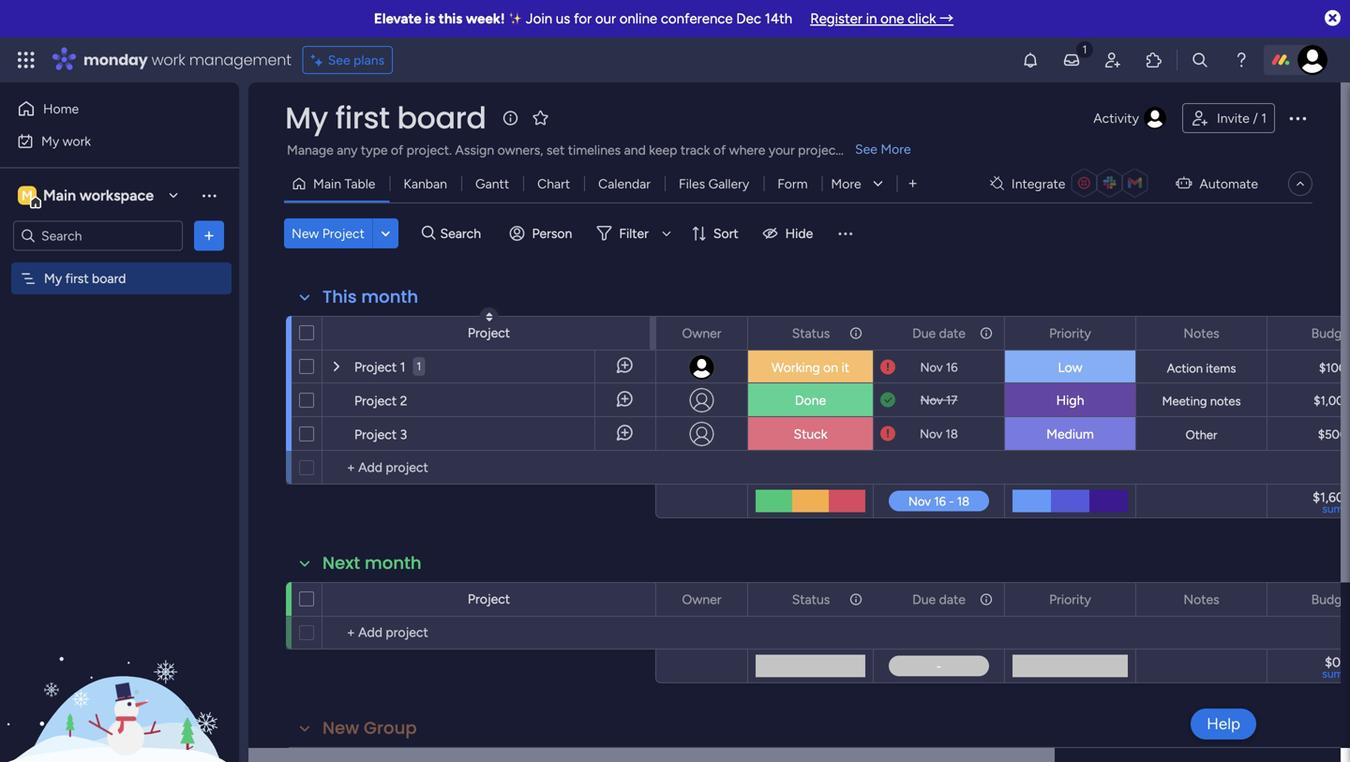 Task type: describe. For each thing, give the bounding box(es) containing it.
work for my
[[63, 133, 91, 149]]

action
[[1168, 361, 1204, 376]]

working on it
[[772, 360, 850, 376]]

status for this month
[[792, 326, 831, 341]]

chart
[[538, 176, 571, 192]]

nov 16
[[921, 360, 958, 375]]

17
[[947, 393, 958, 408]]

in
[[866, 10, 878, 27]]

project 2
[[355, 393, 408, 409]]

john smith image
[[1298, 45, 1328, 75]]

see for see more
[[856, 141, 878, 157]]

month for this month
[[362, 285, 419, 309]]

manage
[[287, 142, 334, 158]]

column information image
[[849, 592, 864, 607]]

for
[[574, 10, 592, 27]]

more inside see more link
[[881, 141, 912, 157]]

nov for project 2
[[921, 393, 944, 408]]

monday work management
[[83, 49, 291, 70]]

2 date from the top
[[940, 592, 966, 608]]

$1,600
[[1313, 490, 1351, 506]]

management
[[189, 49, 291, 70]]

work for monday
[[152, 49, 185, 70]]

project 1
[[355, 359, 406, 375]]

angle down image
[[381, 227, 390, 241]]

due for 2nd due date field from the top of the page
[[913, 592, 936, 608]]

activity
[[1094, 110, 1140, 126]]

hide button
[[756, 219, 825, 249]]

calendar button
[[585, 169, 665, 199]]

gantt
[[476, 176, 510, 192]]

0 horizontal spatial 1
[[400, 359, 406, 375]]

My first board field
[[280, 97, 491, 139]]

New Group field
[[318, 717, 422, 741]]

my inside list box
[[44, 271, 62, 287]]

project.
[[407, 142, 452, 158]]

my inside button
[[41, 133, 59, 149]]

register in one click →
[[811, 10, 954, 27]]

set
[[547, 142, 565, 158]]

is
[[425, 10, 435, 27]]

manage any type of project. assign owners, set timelines and keep track of where your project stands.
[[287, 142, 886, 158]]

project
[[798, 142, 841, 158]]

status for next month
[[792, 592, 831, 608]]

+ Add project text field
[[332, 622, 647, 644]]

done
[[795, 393, 827, 409]]

dec
[[737, 10, 762, 27]]

medium
[[1047, 426, 1095, 442]]

notes field for next month
[[1179, 590, 1225, 610]]

due date for second due date field from the bottom of the page
[[913, 326, 966, 341]]

type
[[361, 142, 388, 158]]

my up manage
[[285, 97, 328, 139]]

$1,600 sum
[[1313, 490, 1351, 516]]

new for new project
[[292, 226, 319, 242]]

arrow down image
[[656, 222, 678, 245]]

Next month field
[[318, 552, 427, 576]]

v2 done deadline image
[[881, 392, 896, 409]]

stuck
[[794, 426, 828, 442]]

group
[[364, 717, 417, 741]]

1 priority field from the top
[[1045, 323, 1097, 344]]

menu image
[[836, 224, 855, 243]]

due for second due date field from the bottom of the page
[[913, 326, 936, 341]]

due date for 2nd due date field from the top of the page
[[913, 592, 966, 608]]

main workspace
[[43, 187, 154, 205]]

more inside more 'button'
[[832, 176, 862, 192]]

invite / 1
[[1218, 110, 1267, 126]]

next month
[[323, 552, 422, 576]]

my first board inside list box
[[44, 271, 126, 287]]

integrate
[[1012, 176, 1066, 192]]

2 owner field from the top
[[678, 590, 727, 610]]

notes for next month
[[1184, 592, 1220, 608]]

help image
[[1233, 51, 1251, 69]]

This month field
[[318, 285, 423, 310]]

main for main workspace
[[43, 187, 76, 205]]

see more
[[856, 141, 912, 157]]

first inside my first board list box
[[65, 271, 89, 287]]

workspace
[[80, 187, 154, 205]]

our
[[596, 10, 616, 27]]

new project
[[292, 226, 365, 242]]

✨
[[509, 10, 523, 27]]

nov 18
[[920, 427, 959, 442]]

→
[[940, 10, 954, 27]]

this
[[439, 10, 463, 27]]

1 due date field from the top
[[908, 323, 971, 344]]

register
[[811, 10, 863, 27]]

Search in workspace field
[[39, 225, 157, 247]]

project up + add project text field
[[468, 591, 510, 607]]

owners,
[[498, 142, 544, 158]]

week!
[[466, 10, 505, 27]]

v2 overdue deadline image
[[881, 425, 896, 443]]

0 horizontal spatial options image
[[721, 584, 735, 616]]

1 inside the invite / 1 "button"
[[1262, 110, 1267, 126]]

high
[[1057, 393, 1085, 409]]

lottie animation image
[[0, 573, 239, 763]]

$0
[[1326, 655, 1341, 671]]

elevate is this week! ✨ join us for our online conference dec 14th
[[374, 10, 793, 27]]

us
[[556, 10, 571, 27]]

home button
[[11, 94, 202, 124]]

items
[[1207, 361, 1237, 376]]

0 vertical spatial my first board
[[285, 97, 487, 139]]

1 of from the left
[[391, 142, 404, 158]]

project down sort desc image
[[468, 325, 510, 341]]

kanban button
[[390, 169, 461, 199]]

invite
[[1218, 110, 1250, 126]]

1 button
[[413, 350, 425, 384]]

project up project 2 on the bottom of page
[[355, 359, 397, 375]]

kanban
[[404, 176, 447, 192]]

search everything image
[[1191, 51, 1210, 69]]

keep
[[649, 142, 678, 158]]

2 priority from the top
[[1050, 592, 1092, 608]]

plans
[[354, 52, 385, 68]]

main for main table
[[313, 176, 341, 192]]

this
[[323, 285, 357, 309]]

$500
[[1319, 427, 1348, 442]]

project 3
[[355, 427, 407, 443]]

v2 overdue deadline image
[[881, 359, 896, 377]]

lottie animation element
[[0, 573, 239, 763]]

gallery
[[709, 176, 750, 192]]

activity button
[[1087, 103, 1175, 133]]

next
[[323, 552, 360, 576]]

invite members image
[[1104, 51, 1123, 69]]

stands.
[[844, 142, 886, 158]]

files gallery button
[[665, 169, 764, 199]]

18
[[946, 427, 959, 442]]

chart button
[[524, 169, 585, 199]]

and
[[624, 142, 646, 158]]

project left 2
[[355, 393, 397, 409]]

calendar
[[599, 176, 651, 192]]

where
[[729, 142, 766, 158]]

+ Add project text field
[[332, 457, 647, 479]]

elevate
[[374, 10, 422, 27]]

sort button
[[684, 219, 750, 249]]



Task type: locate. For each thing, give the bounding box(es) containing it.
invite / 1 button
[[1183, 103, 1276, 133]]

status field for next month
[[788, 590, 835, 610]]

16
[[946, 360, 958, 375]]

0 horizontal spatial more
[[832, 176, 862, 192]]

workspace image
[[18, 185, 37, 206]]

form
[[778, 176, 808, 192]]

2 horizontal spatial options image
[[978, 318, 992, 349]]

main inside workspace selection element
[[43, 187, 76, 205]]

more down stands.
[[832, 176, 862, 192]]

1 vertical spatial work
[[63, 133, 91, 149]]

1 vertical spatial first
[[65, 271, 89, 287]]

0 vertical spatial budget field
[[1307, 323, 1351, 344]]

options image
[[1287, 107, 1310, 129], [200, 227, 219, 245], [721, 318, 735, 349], [848, 318, 861, 349], [978, 584, 992, 616]]

new inside button
[[292, 226, 319, 242]]

collapse board header image
[[1294, 176, 1309, 191]]

options image for status
[[848, 584, 861, 616]]

1 horizontal spatial more
[[881, 141, 912, 157]]

0 vertical spatial status field
[[788, 323, 835, 344]]

budget field up '$100'
[[1307, 323, 1351, 344]]

m
[[22, 188, 33, 204]]

new project button
[[284, 219, 372, 249]]

add to favorites image
[[532, 108, 550, 127]]

0 vertical spatial owner
[[682, 326, 722, 341]]

online
[[620, 10, 658, 27]]

1 horizontal spatial of
[[714, 142, 726, 158]]

1 vertical spatial status field
[[788, 590, 835, 610]]

0 vertical spatial see
[[328, 52, 350, 68]]

board inside list box
[[92, 271, 126, 287]]

due date right column information image
[[913, 592, 966, 608]]

1 vertical spatial month
[[365, 552, 422, 576]]

files
[[679, 176, 706, 192]]

0 horizontal spatial work
[[63, 133, 91, 149]]

person button
[[502, 219, 584, 249]]

2 nov from the top
[[921, 393, 944, 408]]

0 vertical spatial board
[[397, 97, 487, 139]]

new down main table button
[[292, 226, 319, 242]]

my
[[285, 97, 328, 139], [41, 133, 59, 149], [44, 271, 62, 287]]

other
[[1186, 428, 1218, 443]]

1 right "/" at top right
[[1262, 110, 1267, 126]]

sort desc image
[[486, 311, 493, 323]]

1 horizontal spatial board
[[397, 97, 487, 139]]

due date field up nov 16
[[908, 323, 971, 344]]

sort asc image
[[486, 311, 493, 323]]

track
[[681, 142, 711, 158]]

month
[[362, 285, 419, 309], [365, 552, 422, 576]]

1 vertical spatial budget
[[1312, 592, 1351, 608]]

option
[[0, 262, 239, 265]]

notes for this month
[[1184, 326, 1220, 341]]

nov left 16
[[921, 360, 943, 375]]

1 horizontal spatial see
[[856, 141, 878, 157]]

0 vertical spatial notes
[[1184, 326, 1220, 341]]

due date
[[913, 326, 966, 341], [913, 592, 966, 608]]

Status field
[[788, 323, 835, 344], [788, 590, 835, 610]]

home
[[43, 101, 79, 117]]

main inside button
[[313, 176, 341, 192]]

autopilot image
[[1177, 171, 1193, 195]]

0 vertical spatial priority
[[1050, 326, 1092, 341]]

1 vertical spatial due date field
[[908, 590, 971, 610]]

1 inside 1 button
[[417, 360, 422, 373]]

priority
[[1050, 326, 1092, 341], [1050, 592, 1092, 608]]

see for see plans
[[328, 52, 350, 68]]

Search field
[[436, 220, 492, 247]]

month right this
[[362, 285, 419, 309]]

1 vertical spatial due
[[913, 592, 936, 608]]

budget up '$100'
[[1312, 326, 1351, 341]]

1 vertical spatial priority field
[[1045, 590, 1097, 610]]

table
[[345, 176, 376, 192]]

1 vertical spatial more
[[832, 176, 862, 192]]

1 vertical spatial budget field
[[1307, 590, 1351, 610]]

show board description image
[[500, 109, 522, 128]]

main
[[313, 176, 341, 192], [43, 187, 76, 205]]

2 notes from the top
[[1184, 592, 1220, 608]]

$100
[[1320, 361, 1347, 376]]

2 budget from the top
[[1312, 592, 1351, 608]]

status field up working on it on the right top of page
[[788, 323, 835, 344]]

1 vertical spatial new
[[323, 717, 360, 741]]

see more link
[[854, 140, 913, 159]]

month right the next
[[365, 552, 422, 576]]

see plans
[[328, 52, 385, 68]]

3 nov from the top
[[920, 427, 943, 442]]

first up type
[[336, 97, 390, 139]]

main table button
[[284, 169, 390, 199]]

2 of from the left
[[714, 142, 726, 158]]

1 horizontal spatial my first board
[[285, 97, 487, 139]]

2 due date from the top
[[913, 592, 966, 608]]

it
[[842, 360, 850, 376]]

register in one click → link
[[811, 10, 954, 27]]

0 vertical spatial due date field
[[908, 323, 971, 344]]

one
[[881, 10, 905, 27]]

action items
[[1168, 361, 1237, 376]]

status left column information image
[[792, 592, 831, 608]]

nov left 18
[[920, 427, 943, 442]]

filter button
[[589, 219, 678, 249]]

status
[[792, 326, 831, 341], [792, 592, 831, 608]]

1 vertical spatial priority
[[1050, 592, 1092, 608]]

1 horizontal spatial new
[[323, 717, 360, 741]]

low
[[1059, 360, 1083, 376]]

1 horizontal spatial first
[[336, 97, 390, 139]]

budget up $0
[[1312, 592, 1351, 608]]

2
[[400, 393, 408, 409]]

2 status from the top
[[792, 592, 831, 608]]

of right the track
[[714, 142, 726, 158]]

board up project.
[[397, 97, 487, 139]]

0 vertical spatial budget
[[1312, 326, 1351, 341]]

2 sum from the top
[[1323, 667, 1344, 681]]

see up more 'button'
[[856, 141, 878, 157]]

main right workspace image
[[43, 187, 76, 205]]

notifications image
[[1022, 51, 1040, 69]]

Due date field
[[908, 323, 971, 344], [908, 590, 971, 610]]

see inside see more link
[[856, 141, 878, 157]]

0 vertical spatial work
[[152, 49, 185, 70]]

new group
[[323, 717, 417, 741]]

2 status field from the top
[[788, 590, 835, 610]]

0 horizontal spatial of
[[391, 142, 404, 158]]

select product image
[[17, 51, 36, 69]]

add view image
[[909, 177, 917, 191]]

main table
[[313, 176, 376, 192]]

help
[[1207, 715, 1241, 734]]

0 vertical spatial new
[[292, 226, 319, 242]]

budget field up $0
[[1307, 590, 1351, 610]]

0 vertical spatial sum
[[1323, 502, 1344, 516]]

Budget field
[[1307, 323, 1351, 344], [1307, 590, 1351, 610]]

workspace options image
[[200, 186, 219, 205]]

any
[[337, 142, 358, 158]]

0 vertical spatial nov
[[921, 360, 943, 375]]

1 status field from the top
[[788, 323, 835, 344]]

1 horizontal spatial options image
[[848, 584, 861, 616]]

1 budget from the top
[[1312, 326, 1351, 341]]

2 owner from the top
[[682, 592, 722, 608]]

sum inside $1,600 sum
[[1323, 502, 1344, 516]]

1 vertical spatial my first board
[[44, 271, 126, 287]]

$0 sum
[[1323, 655, 1344, 681]]

meeting
[[1163, 394, 1208, 409]]

my first board list box
[[0, 259, 239, 548]]

see left the plans
[[328, 52, 350, 68]]

v2 search image
[[422, 223, 436, 244]]

0 horizontal spatial board
[[92, 271, 126, 287]]

sort
[[714, 226, 739, 242]]

0 vertical spatial more
[[881, 141, 912, 157]]

0 vertical spatial status
[[792, 326, 831, 341]]

see inside see plans button
[[328, 52, 350, 68]]

my first board down search in workspace field
[[44, 271, 126, 287]]

click
[[908, 10, 937, 27]]

project left angle down "icon"
[[322, 226, 365, 242]]

more up add view icon
[[881, 141, 912, 157]]

new inside field
[[323, 717, 360, 741]]

on
[[824, 360, 839, 376]]

automate
[[1200, 176, 1259, 192]]

0 horizontal spatial my first board
[[44, 271, 126, 287]]

0 vertical spatial priority field
[[1045, 323, 1097, 344]]

0 vertical spatial date
[[940, 326, 966, 341]]

1 vertical spatial see
[[856, 141, 878, 157]]

1 vertical spatial notes field
[[1179, 590, 1225, 610]]

budget for next month
[[1312, 592, 1351, 608]]

project left 3 on the bottom of the page
[[355, 427, 397, 443]]

filter
[[619, 226, 649, 242]]

0 vertical spatial due date
[[913, 326, 966, 341]]

nov 17
[[921, 393, 958, 408]]

workspace selection element
[[18, 184, 157, 209]]

1 vertical spatial sum
[[1323, 667, 1344, 681]]

1 vertical spatial status
[[792, 592, 831, 608]]

0 horizontal spatial new
[[292, 226, 319, 242]]

1 due from the top
[[913, 326, 936, 341]]

notes field for this month
[[1179, 323, 1225, 344]]

sum
[[1323, 502, 1344, 516], [1323, 667, 1344, 681]]

1 vertical spatial due date
[[913, 592, 966, 608]]

$1,000
[[1314, 394, 1351, 409]]

new
[[292, 226, 319, 242], [323, 717, 360, 741]]

my down search in workspace field
[[44, 271, 62, 287]]

of right type
[[391, 142, 404, 158]]

budget field for next month
[[1307, 590, 1351, 610]]

0 vertical spatial notes field
[[1179, 323, 1225, 344]]

1 right project 1
[[417, 360, 422, 373]]

of
[[391, 142, 404, 158], [714, 142, 726, 158]]

apps image
[[1145, 51, 1164, 69]]

1 vertical spatial owner
[[682, 592, 722, 608]]

my first board up type
[[285, 97, 487, 139]]

1 horizontal spatial main
[[313, 176, 341, 192]]

1 image
[[1077, 38, 1094, 60]]

notes
[[1184, 326, 1220, 341], [1184, 592, 1220, 608]]

my first board
[[285, 97, 487, 139], [44, 271, 126, 287]]

budget for this month
[[1312, 326, 1351, 341]]

files gallery
[[679, 176, 750, 192]]

2 due date field from the top
[[908, 590, 971, 610]]

3
[[400, 427, 407, 443]]

month inside field
[[362, 285, 419, 309]]

status field left column information image
[[788, 590, 835, 610]]

1 status from the top
[[792, 326, 831, 341]]

month inside field
[[365, 552, 422, 576]]

my work button
[[11, 126, 202, 156]]

sum for $0
[[1323, 667, 1344, 681]]

2 vertical spatial nov
[[920, 427, 943, 442]]

0 vertical spatial first
[[336, 97, 390, 139]]

1 date from the top
[[940, 326, 966, 341]]

Priority field
[[1045, 323, 1097, 344], [1045, 590, 1097, 610]]

sum for $1,600
[[1323, 502, 1344, 516]]

assign
[[455, 142, 495, 158]]

new for new group
[[323, 717, 360, 741]]

status field for this month
[[788, 323, 835, 344]]

1 priority from the top
[[1050, 326, 1092, 341]]

board down search in workspace field
[[92, 271, 126, 287]]

help button
[[1192, 709, 1257, 740]]

2 notes field from the top
[[1179, 590, 1225, 610]]

column information image
[[849, 326, 864, 341], [979, 326, 994, 341], [979, 592, 994, 607]]

0 vertical spatial month
[[362, 285, 419, 309]]

budget field for this month
[[1307, 323, 1351, 344]]

due up nov 16
[[913, 326, 936, 341]]

main left table
[[313, 176, 341, 192]]

due right column information image
[[913, 592, 936, 608]]

1 vertical spatial board
[[92, 271, 126, 287]]

2 priority field from the top
[[1045, 590, 1097, 610]]

1 nov from the top
[[921, 360, 943, 375]]

notes
[[1211, 394, 1242, 409]]

0 vertical spatial due
[[913, 326, 936, 341]]

project inside new project button
[[322, 226, 365, 242]]

inbox image
[[1063, 51, 1082, 69]]

1 budget field from the top
[[1307, 323, 1351, 344]]

work right monday
[[152, 49, 185, 70]]

join
[[526, 10, 553, 27]]

your
[[769, 142, 795, 158]]

1 horizontal spatial 1
[[417, 360, 422, 373]]

owner for first owner field from the bottom of the page
[[682, 592, 722, 608]]

work inside my work button
[[63, 133, 91, 149]]

project
[[322, 226, 365, 242], [468, 325, 510, 341], [355, 359, 397, 375], [355, 393, 397, 409], [355, 427, 397, 443], [468, 591, 510, 607]]

nov left 17
[[921, 393, 944, 408]]

new left the group on the bottom
[[323, 717, 360, 741]]

2 budget field from the top
[[1307, 590, 1351, 610]]

dapulse integrations image
[[991, 177, 1005, 191]]

1 sum from the top
[[1323, 502, 1344, 516]]

1 vertical spatial notes
[[1184, 592, 1220, 608]]

more button
[[822, 169, 897, 199]]

options image
[[978, 318, 992, 349], [721, 584, 735, 616], [848, 584, 861, 616]]

1 owner field from the top
[[678, 323, 727, 344]]

this month
[[323, 285, 419, 309]]

status up working on it on the right top of page
[[792, 326, 831, 341]]

my down home
[[41, 133, 59, 149]]

1 due date from the top
[[913, 326, 966, 341]]

options image for due date
[[978, 318, 992, 349]]

work down home
[[63, 133, 91, 149]]

14th
[[765, 10, 793, 27]]

Notes field
[[1179, 323, 1225, 344], [1179, 590, 1225, 610]]

1 left 1 button
[[400, 359, 406, 375]]

1 vertical spatial date
[[940, 592, 966, 608]]

monday
[[83, 49, 148, 70]]

0 vertical spatial owner field
[[678, 323, 727, 344]]

due
[[913, 326, 936, 341], [913, 592, 936, 608]]

Owner field
[[678, 323, 727, 344], [678, 590, 727, 610]]

2 due from the top
[[913, 592, 936, 608]]

1 notes field from the top
[[1179, 323, 1225, 344]]

due date up nov 16
[[913, 326, 966, 341]]

0 horizontal spatial see
[[328, 52, 350, 68]]

0 horizontal spatial first
[[65, 271, 89, 287]]

hide
[[786, 226, 814, 242]]

nov for project 1
[[921, 360, 943, 375]]

see plans button
[[303, 46, 393, 74]]

0 horizontal spatial main
[[43, 187, 76, 205]]

due date field right column information image
[[908, 590, 971, 610]]

2 horizontal spatial 1
[[1262, 110, 1267, 126]]

1 notes from the top
[[1184, 326, 1220, 341]]

month for next month
[[365, 552, 422, 576]]

1 horizontal spatial work
[[152, 49, 185, 70]]

working
[[772, 360, 821, 376]]

1 vertical spatial owner field
[[678, 590, 727, 610]]

owner for first owner field from the top of the page
[[682, 326, 722, 341]]

1 vertical spatial nov
[[921, 393, 944, 408]]

first down search in workspace field
[[65, 271, 89, 287]]

1 owner from the top
[[682, 326, 722, 341]]



Task type: vqa. For each thing, say whether or not it's contained in the screenshot.
top Sum
yes



